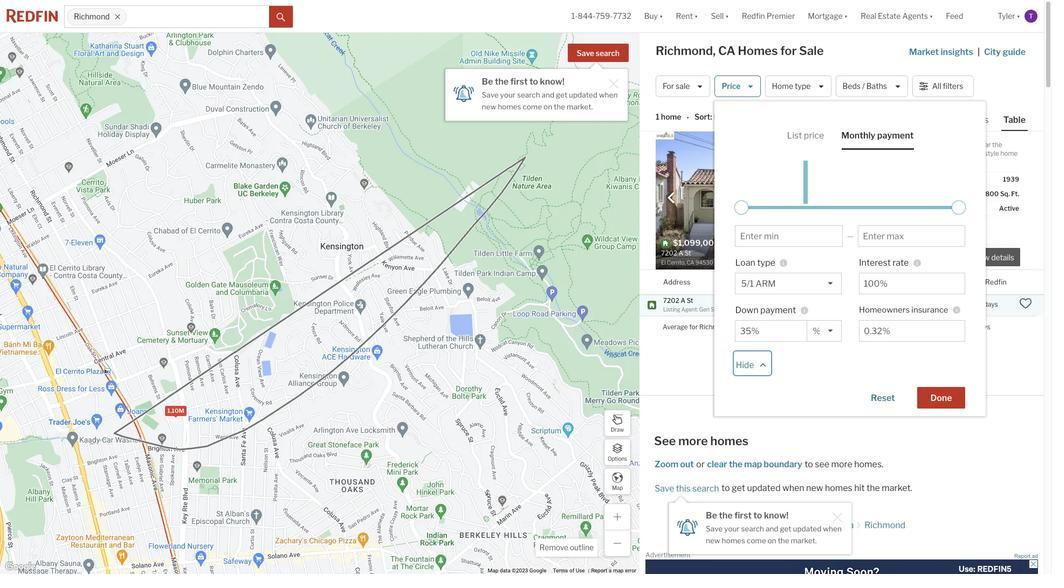 Task type: describe. For each thing, give the bounding box(es) containing it.
user photo image
[[1025, 10, 1038, 23]]

1 vertical spatial and
[[766, 525, 779, 533]]

sell ▾ button
[[711, 0, 729, 32]]

1 horizontal spatial come
[[747, 537, 766, 545]]

report a map error
[[592, 568, 637, 574]]

1 vertical spatial beds
[[771, 248, 786, 257]]

report for report a map error
[[592, 568, 608, 574]]

california
[[816, 521, 854, 531]]

1,836 for 1,836 sq. ft.
[[815, 238, 837, 248]]

reset
[[871, 393, 895, 404]]

view details link
[[967, 247, 1021, 267]]

on redfin button
[[975, 270, 1007, 294]]

beds / baths button
[[836, 76, 908, 97]]

real estate agents ▾ link
[[861, 0, 934, 32]]

buy ▾ button
[[638, 0, 670, 32]]

list price element
[[787, 122, 825, 150]]

0 vertical spatial map
[[745, 460, 762, 470]]

options
[[608, 456, 627, 462]]

1 horizontal spatial more
[[832, 460, 853, 470]]

your for the topmost the be the first to know! dialog
[[500, 91, 516, 99]]

7202 a st listing agent: geri stern el cerrito
[[663, 296, 767, 313]]

1
[[656, 112, 660, 122]]

city guide link
[[985, 46, 1028, 59]]

lot
[[948, 190, 959, 198]]

4 for 4
[[838, 323, 843, 331]]

2 horizontal spatial new
[[807, 483, 824, 494]]

advertisement
[[646, 551, 691, 559]]

outline
[[570, 543, 594, 552]]

stern
[[711, 306, 725, 313]]

el
[[729, 301, 737, 309]]

1939
[[1003, 175, 1020, 183]]

premier
[[767, 12, 795, 21]]

for sale button
[[656, 76, 711, 97]]

homes.
[[855, 460, 884, 470]]

insights
[[941, 47, 974, 57]]

nestled
[[851, 141, 874, 149]]

city
[[985, 47, 1001, 57]]

new for the rightmost the be the first to know! dialog
[[706, 537, 721, 545]]

5 ▾ from the left
[[930, 12, 934, 21]]

report ad button
[[1015, 553, 1039, 562]]

(download all)
[[845, 391, 895, 400]]

1 horizontal spatial favorite this home image
[[1020, 297, 1033, 310]]

1 home • sort : recommended
[[656, 112, 769, 122]]

sq. for 1,836
[[818, 248, 826, 257]]

zoom out button
[[654, 460, 695, 470]]

sell ▾
[[711, 12, 729, 21]]

redfin for redfin
[[778, 521, 805, 531]]

Enter max text field
[[863, 231, 961, 242]]

beds for beds / baths
[[843, 82, 861, 91]]

0 vertical spatial and
[[542, 91, 555, 99]]

baths button
[[870, 270, 889, 294]]

recommended
[[714, 112, 769, 122]]

previous button image
[[666, 192, 677, 203]]

(download all) link
[[845, 391, 895, 400]]

google
[[530, 568, 547, 574]]

4 beds
[[771, 238, 786, 257]]

loan
[[736, 258, 756, 268]]

zoom
[[655, 460, 679, 470]]

0 vertical spatial when
[[599, 91, 618, 99]]

de-
[[956, 141, 966, 149]]

1 vertical spatial be
[[706, 511, 717, 521]]

see more homes
[[654, 434, 749, 448]]

0 horizontal spatial market.
[[567, 102, 593, 111]]

map for map
[[612, 485, 623, 491]]

1,836 for 1,836
[[897, 301, 914, 309]]

save inside button
[[577, 49, 594, 58]]

save search button
[[568, 44, 629, 62]]

3,800
[[980, 190, 999, 198]]

2 horizontal spatial market.
[[882, 483, 913, 494]]

2 vertical spatial get
[[780, 525, 792, 533]]

see
[[654, 434, 676, 448]]

0 vertical spatial get
[[556, 91, 568, 99]]

richmond link
[[865, 521, 906, 531]]

0 vertical spatial for
[[781, 44, 797, 58]]

updated for the topmost the be the first to know! dialog
[[569, 91, 598, 99]]

1 vertical spatial when
[[783, 483, 805, 494]]

1 horizontal spatial be the first to know! dialog
[[670, 497, 852, 555]]

▾ for sell ▾
[[726, 12, 729, 21]]

photo of 7202 a st, el cerrito, ca 94530 image
[[656, 132, 842, 270]]

a
[[681, 296, 686, 305]]

report ad
[[1015, 553, 1039, 559]]

  text field for insurance
[[864, 326, 961, 337]]

or
[[697, 460, 705, 470]]

save your search and get updated when new homes come on the market. for the rightmost the be the first to know! dialog
[[706, 525, 842, 545]]

0 vertical spatial know!
[[540, 77, 565, 87]]

save this search button
[[654, 484, 720, 494]]

geri
[[699, 306, 710, 313]]

beds button
[[842, 270, 859, 294]]

1 horizontal spatial market.
[[791, 537, 817, 545]]

0 horizontal spatial more
[[679, 434, 708, 448]]

  text field
[[740, 326, 803, 337]]

©2023
[[512, 568, 528, 574]]

rate
[[893, 258, 909, 268]]

:
[[711, 112, 712, 122]]

1 vertical spatial for
[[690, 323, 698, 331]]

to get updated when new homes hit the market.
[[720, 483, 913, 494]]

days for 21 days
[[977, 323, 991, 331]]

zoom out or clear the map boundary to see more homes.
[[655, 460, 884, 470]]

new for the topmost the be the first to know! dialog
[[482, 102, 496, 111]]

home inside nestled at the end of a tranquil cul-de-sac near the albany border, this charming mediterranean-style home exudes vintag...
[[1001, 149, 1018, 158]]

0 horizontal spatial a
[[609, 568, 612, 574]]

4 for 4 beds
[[775, 238, 781, 248]]

|
[[978, 47, 980, 57]]

map for map data ©2023 google
[[488, 568, 499, 574]]

beds / baths
[[843, 82, 887, 91]]

save this search
[[655, 484, 719, 494]]

▾ for rent ▾
[[695, 12, 698, 21]]

1,836 sq. ft.
[[815, 238, 837, 257]]

5/1 arm
[[742, 279, 776, 289]]

next button image
[[821, 192, 832, 203]]

exudes
[[851, 158, 873, 166]]

home inside 1 home • sort : recommended
[[661, 112, 682, 122]]

type for home type
[[795, 82, 811, 91]]

remove outline
[[540, 543, 594, 552]]

clear
[[707, 460, 727, 470]]

tyler
[[998, 12, 1016, 21]]

/
[[863, 82, 865, 91]]

save search
[[577, 49, 620, 58]]

view details button
[[967, 248, 1021, 267]]

tyler ▾
[[998, 12, 1021, 21]]

market insights link
[[910, 35, 974, 59]]

•
[[687, 113, 689, 122]]

interest
[[859, 258, 891, 268]]

sq. for 3,800
[[1001, 190, 1010, 198]]

dialog containing list price
[[715, 101, 986, 416]]

home
[[772, 82, 794, 91]]

0 horizontal spatial of
[[570, 568, 575, 574]]

first for the topmost the be the first to know! dialog
[[511, 77, 528, 87]]

cerrito
[[739, 301, 767, 309]]

hide button
[[736, 353, 770, 374]]

mortgage ▾ button
[[802, 0, 855, 32]]

0 vertical spatial be the first to know! dialog
[[445, 63, 628, 121]]

2.5 for 21 days
[[865, 323, 875, 331]]

sell ▾ button
[[705, 0, 736, 32]]

0 horizontal spatial favorite this home image
[[850, 251, 863, 264]]

for
[[663, 82, 674, 91]]

redfin premier
[[742, 12, 795, 21]]

ft. for 1,836
[[827, 248, 834, 257]]

average for richmond:
[[663, 323, 732, 331]]

▾ for buy ▾
[[660, 12, 663, 21]]

rent ▾ button
[[670, 0, 705, 32]]

arm
[[756, 279, 776, 289]]

2 horizontal spatial when
[[823, 525, 842, 533]]

1 vertical spatial baths
[[792, 248, 809, 257]]



Task type: vqa. For each thing, say whether or not it's contained in the screenshot.
type to the right
yes



Task type: locate. For each thing, give the bounding box(es) containing it.
0 horizontal spatial be the first to know!
[[482, 77, 565, 87]]

ad
[[1033, 553, 1039, 559]]

$1,099,000 for 20 days
[[779, 301, 815, 309]]

4 ▾ from the left
[[845, 12, 848, 21]]

1 horizontal spatial on
[[768, 537, 777, 545]]

ad region
[[646, 560, 1039, 575]]

table button
[[1002, 114, 1028, 131]]

2 vertical spatial new
[[706, 537, 721, 545]]

0 horizontal spatial your
[[500, 91, 516, 99]]

  text field
[[864, 279, 961, 289], [864, 326, 961, 337]]

2 vertical spatial baths
[[870, 278, 889, 286]]

out
[[680, 460, 694, 470]]

save your search and get updated when new homes come on the market. for the topmost the be the first to know! dialog
[[482, 91, 618, 111]]

report right use in the right bottom of the page
[[592, 568, 608, 574]]

redfin premier button
[[736, 0, 802, 32]]

0 horizontal spatial be
[[482, 77, 493, 87]]

on
[[975, 278, 984, 286]]

of inside nestled at the end of a tranquil cul-de-sac near the albany border, this charming mediterranean-style home exudes vintag...
[[908, 141, 914, 149]]

1 horizontal spatial and
[[766, 525, 779, 533]]

list price
[[787, 131, 825, 141]]

days right '20'
[[984, 301, 998, 309]]

1 horizontal spatial report
[[1015, 553, 1031, 559]]

days for 20 days
[[984, 301, 998, 309]]

2.5 inside 2.5 baths
[[794, 238, 806, 248]]

a up charming
[[915, 141, 919, 149]]

▾ for tyler ▾
[[1017, 12, 1021, 21]]

1 vertical spatial type
[[758, 258, 776, 268]]

baths down the interest on the right top of page
[[870, 278, 889, 286]]

0 vertical spatial a
[[915, 141, 919, 149]]

monthly payment element
[[842, 122, 914, 150]]

0 vertical spatial updated
[[569, 91, 598, 99]]

None search field
[[127, 6, 269, 28]]

1 horizontal spatial know!
[[764, 511, 789, 521]]

2 vertical spatial updated
[[793, 525, 822, 533]]

monthly
[[842, 131, 876, 141]]

0 horizontal spatial for
[[690, 323, 698, 331]]

7202
[[663, 296, 680, 305]]

more up out
[[679, 434, 708, 448]]

21 days
[[968, 323, 991, 331]]

real estate agents ▾ button
[[855, 0, 940, 32]]

done button
[[917, 387, 966, 409]]

▾ right agents
[[930, 12, 934, 21]]

$/sq.ft. button
[[941, 270, 966, 294]]

map data ©2023 google
[[488, 568, 547, 574]]

0 horizontal spatial 4
[[775, 238, 781, 248]]

3,800 sq. ft.
[[980, 190, 1020, 198]]

redfin right on
[[986, 278, 1007, 286]]

sq. up active
[[1001, 190, 1010, 198]]

1 horizontal spatial type
[[795, 82, 811, 91]]

0 vertical spatial new
[[482, 102, 496, 111]]

ft. right 2.5 baths at top right
[[827, 248, 834, 257]]

1 horizontal spatial ft.
[[1012, 190, 1020, 198]]

mortgage
[[808, 12, 843, 21]]

richmond
[[74, 12, 110, 21], [865, 521, 906, 531]]

payment for down payment
[[761, 305, 796, 316]]

2   text field from the top
[[864, 326, 961, 337]]

1 vertical spatial market.
[[882, 483, 913, 494]]

richmond left "remove richmond" icon
[[74, 12, 110, 21]]

beds left /
[[843, 82, 861, 91]]

▾ right sell
[[726, 12, 729, 21]]

hide
[[736, 360, 755, 371]]

days right the 21
[[977, 323, 991, 331]]

location button
[[729, 270, 758, 294]]

this down out
[[676, 484, 691, 494]]

0 vertical spatial payment
[[878, 131, 914, 141]]

map
[[745, 460, 762, 470], [613, 568, 624, 574]]

type inside button
[[795, 82, 811, 91]]

redfin for redfin premier
[[742, 12, 765, 21]]

1 vertical spatial   text field
[[864, 326, 961, 337]]

report left ad
[[1015, 553, 1031, 559]]

2 horizontal spatial get
[[780, 525, 792, 533]]

1 horizontal spatial when
[[783, 483, 805, 494]]

agent:
[[682, 306, 698, 313]]

map down options
[[612, 485, 623, 491]]

home type button
[[765, 76, 832, 97]]

1,836 right 2.5 baths at top right
[[815, 238, 837, 248]]

estate
[[878, 12, 901, 21]]

updated down zoom out or clear the map boundary to see more homes.
[[747, 483, 781, 494]]

map inside button
[[612, 485, 623, 491]]

this
[[896, 149, 907, 158], [676, 484, 691, 494]]

1 horizontal spatial richmond
[[865, 521, 906, 531]]

hit
[[855, 483, 865, 494]]

5/1
[[742, 279, 754, 289]]

0 vertical spatial   text field
[[864, 279, 961, 289]]

1 vertical spatial sq.
[[818, 248, 826, 257]]

0 vertical spatial beds
[[843, 82, 861, 91]]

report a map error link
[[592, 568, 637, 574]]

1 vertical spatial favorite this home image
[[1020, 297, 1033, 310]]

2.5 down homeowners
[[865, 323, 875, 331]]

type right home
[[795, 82, 811, 91]]

1 vertical spatial report
[[592, 568, 608, 574]]

0 vertical spatial first
[[511, 77, 528, 87]]

0 vertical spatial redfin
[[742, 12, 765, 21]]

map left boundary on the bottom of page
[[745, 460, 762, 470]]

loan type
[[736, 258, 776, 268]]

photos button
[[958, 114, 1002, 130]]

1 vertical spatial be the first to know!
[[706, 511, 789, 521]]

Enter min text field
[[740, 231, 838, 242]]

richmond down hit at the bottom
[[865, 521, 906, 531]]

1 vertical spatial richmond
[[865, 521, 906, 531]]

buy ▾
[[645, 12, 663, 21]]

0 vertical spatial ft.
[[1012, 190, 1020, 198]]

cul-
[[945, 141, 956, 149]]

when up ad "region"
[[823, 525, 842, 533]]

all
[[933, 82, 942, 91]]

1 horizontal spatial be
[[706, 511, 717, 521]]

1 horizontal spatial sq.
[[1001, 190, 1010, 198]]

3 ▾ from the left
[[726, 12, 729, 21]]

1 vertical spatial on
[[768, 537, 777, 545]]

and
[[542, 91, 555, 99], [766, 525, 779, 533]]

$1,099,000 for 21 days
[[776, 323, 812, 331]]

all filters
[[933, 82, 964, 91]]

when down boundary on the bottom of page
[[783, 483, 805, 494]]

▾ right rent
[[695, 12, 698, 21]]

0 vertical spatial favorite this home image
[[850, 251, 863, 264]]

0 vertical spatial 1,836
[[815, 238, 837, 248]]

0 vertical spatial save your search and get updated when new homes come on the market.
[[482, 91, 618, 111]]

0 vertical spatial this
[[896, 149, 907, 158]]

0 vertical spatial map
[[612, 485, 623, 491]]

1 vertical spatial save your search and get updated when new homes come on the market.
[[706, 525, 842, 545]]

favorite button image
[[821, 134, 839, 153]]

list
[[787, 131, 802, 141]]

mediterranean-
[[938, 149, 985, 158]]

a left error
[[609, 568, 612, 574]]

baths inside button
[[867, 82, 887, 91]]

▾ right buy
[[660, 12, 663, 21]]

type for loan type
[[758, 258, 776, 268]]

ft. for 3,800
[[1012, 190, 1020, 198]]

1 horizontal spatial updated
[[747, 483, 781, 494]]

baths down enter min text box
[[792, 248, 809, 257]]

ft. inside 1,836 sq. ft.
[[827, 248, 834, 257]]

2 vertical spatial beds
[[842, 278, 859, 286]]

of right end
[[908, 141, 914, 149]]

report
[[1015, 553, 1031, 559], [592, 568, 608, 574]]

4 right the % at the bottom of page
[[838, 323, 843, 331]]

favorite button checkbox
[[821, 134, 839, 153]]

0 vertical spatial 2.5
[[794, 238, 806, 248]]

draw button
[[604, 410, 631, 437]]

1 vertical spatial new
[[807, 483, 824, 494]]

border,
[[873, 149, 894, 158]]

new
[[482, 102, 496, 111], [807, 483, 824, 494], [706, 537, 721, 545]]

get
[[556, 91, 568, 99], [732, 483, 746, 494], [780, 525, 792, 533]]

1 ▾ from the left
[[660, 12, 663, 21]]

0 vertical spatial sq.
[[1001, 190, 1010, 198]]

market
[[910, 47, 939, 57]]

0 horizontal spatial 1,836
[[815, 238, 837, 248]]

first for the rightmost the be the first to know! dialog
[[735, 511, 752, 521]]

none
[[906, 204, 922, 213]]

payment up border,
[[878, 131, 914, 141]]

favorite this home image right 20 days
[[1020, 297, 1033, 310]]

payment for monthly payment
[[878, 131, 914, 141]]

1 horizontal spatial payment
[[878, 131, 914, 141]]

1 horizontal spatial redfin
[[778, 521, 805, 531]]

2.5 down the baths button
[[870, 301, 879, 309]]

1,836
[[815, 238, 837, 248], [897, 301, 914, 309]]

for
[[781, 44, 797, 58], [690, 323, 698, 331]]

when
[[599, 91, 618, 99], [783, 483, 805, 494], [823, 525, 842, 533]]

beds inside button
[[843, 82, 861, 91]]

0 horizontal spatial map
[[488, 568, 499, 574]]

▾
[[660, 12, 663, 21], [695, 12, 698, 21], [726, 12, 729, 21], [845, 12, 848, 21], [930, 12, 934, 21], [1017, 12, 1021, 21]]

1 vertical spatial map
[[613, 568, 624, 574]]

of left use in the right bottom of the page
[[570, 568, 575, 574]]

6 ▾ from the left
[[1017, 12, 1021, 21]]

1 vertical spatial 2.5
[[870, 301, 879, 309]]

remove
[[540, 543, 569, 552]]

recommended button
[[712, 112, 777, 122]]

2 vertical spatial when
[[823, 525, 842, 533]]

hoa
[[851, 204, 865, 213]]

when down save search
[[599, 91, 618, 99]]

heading
[[661, 238, 749, 267]]

4 inside "4 beds"
[[775, 238, 781, 248]]

home right 1
[[661, 112, 682, 122]]

this inside nestled at the end of a tranquil cul-de-sac near the albany border, this charming mediterranean-style home exudes vintag...
[[896, 149, 907, 158]]

0 vertical spatial baths
[[867, 82, 887, 91]]

1 vertical spatial redfin
[[986, 278, 1007, 286]]

payment up   text box
[[761, 305, 796, 316]]

1 vertical spatial first
[[735, 511, 752, 521]]

0 horizontal spatial home
[[661, 112, 682, 122]]

the
[[495, 77, 509, 87], [554, 102, 565, 111], [883, 141, 893, 149], [993, 141, 1003, 149], [729, 460, 743, 470], [867, 483, 880, 494], [719, 511, 733, 521], [778, 537, 790, 545]]

report inside button
[[1015, 553, 1031, 559]]

1 horizontal spatial for
[[781, 44, 797, 58]]

7732
[[613, 12, 632, 21]]

0 horizontal spatial come
[[523, 102, 542, 111]]

buy
[[645, 12, 658, 21]]

your for the rightmost the be the first to know! dialog
[[725, 525, 740, 533]]

reset button
[[858, 387, 909, 409]]

end
[[895, 141, 906, 149]]

all filters button
[[913, 76, 974, 97]]

x-out this home image
[[871, 251, 884, 264]]

0 vertical spatial market.
[[567, 102, 593, 111]]

1-844-759-7732
[[572, 12, 632, 21]]

1 vertical spatial 4
[[838, 323, 843, 331]]

0 vertical spatial richmond
[[74, 12, 110, 21]]

market insights | city guide
[[910, 47, 1026, 57]]

redfin left california
[[778, 521, 805, 531]]

1 vertical spatial your
[[725, 525, 740, 533]]

homeowners insurance
[[859, 305, 949, 315]]

home right "style"
[[1001, 149, 1018, 158]]

0 vertical spatial report
[[1015, 553, 1031, 559]]

ft. down 1939
[[1012, 190, 1020, 198]]

$599
[[941, 301, 958, 309]]

0 horizontal spatial report
[[592, 568, 608, 574]]

report for report ad
[[1015, 553, 1031, 559]]

favorite this home image left x-out this home 'icon'
[[850, 251, 863, 264]]

1,836 down rate
[[897, 301, 914, 309]]

sq. inside 1,836 sq. ft.
[[818, 248, 826, 257]]

0 horizontal spatial ft.
[[827, 248, 834, 257]]

0 vertical spatial be
[[482, 77, 493, 87]]

4 left 2.5 baths at top right
[[775, 238, 781, 248]]

2.5 baths
[[792, 238, 809, 257]]

0 vertical spatial 4
[[775, 238, 781, 248]]

20 days
[[975, 301, 998, 309]]

0 horizontal spatial know!
[[540, 77, 565, 87]]

sq. right 2.5 baths at top right
[[818, 248, 826, 257]]

0 vertical spatial on
[[544, 102, 552, 111]]

minimum price slider
[[735, 201, 749, 215]]

0 horizontal spatial map
[[613, 568, 624, 574]]

2 ▾ from the left
[[695, 12, 698, 21]]

map
[[612, 485, 623, 491], [488, 568, 499, 574]]

done
[[931, 393, 952, 404]]

0 horizontal spatial save your search and get updated when new homes come on the market.
[[482, 91, 618, 111]]

redfin link
[[778, 521, 805, 531]]

this down end
[[896, 149, 907, 158]]

data
[[500, 568, 511, 574]]

2.5 right "4 beds" on the top right of page
[[794, 238, 806, 248]]

search
[[596, 49, 620, 58], [517, 91, 540, 99], [693, 484, 719, 494], [741, 525, 764, 533]]

maximum price slider
[[952, 201, 966, 215]]

search inside button
[[596, 49, 620, 58]]

2.5
[[794, 238, 806, 248], [870, 301, 879, 309], [865, 323, 875, 331]]

first
[[511, 77, 528, 87], [735, 511, 752, 521]]

a inside nestled at the end of a tranquil cul-de-sac near the albany border, this charming mediterranean-style home exudes vintag...
[[915, 141, 919, 149]]

for left sale
[[781, 44, 797, 58]]

updated down to get updated when new homes hit the market.
[[793, 525, 822, 533]]

map left data
[[488, 568, 499, 574]]

2 vertical spatial redfin
[[778, 521, 805, 531]]

0 horizontal spatial payment
[[761, 305, 796, 316]]

be the first to know! dialog
[[445, 63, 628, 121], [670, 497, 852, 555]]

type inside dialog
[[758, 258, 776, 268]]

more right see
[[832, 460, 853, 470]]

map left error
[[613, 568, 624, 574]]

1 horizontal spatial map
[[745, 460, 762, 470]]

details
[[992, 253, 1015, 262]]

1   text field from the top
[[864, 279, 961, 289]]

favorite this home image
[[850, 251, 863, 264], [1020, 297, 1033, 310]]

$1,099,000 left the % at the bottom of page
[[776, 323, 812, 331]]

1-844-759-7732 link
[[572, 12, 632, 21]]

beds
[[843, 82, 861, 91], [771, 248, 786, 257], [842, 278, 859, 286]]

size
[[960, 190, 973, 198]]

0 horizontal spatial this
[[676, 484, 691, 494]]

type down "4 beds" on the top right of page
[[758, 258, 776, 268]]

$1,099,000 up the % at the bottom of page
[[779, 301, 815, 309]]

map region
[[0, 0, 649, 575]]

redfin left premier
[[742, 12, 765, 21]]

updated for the rightmost the be the first to know! dialog
[[793, 525, 822, 533]]

0 horizontal spatial get
[[556, 91, 568, 99]]

updated down save search
[[569, 91, 598, 99]]

nestled at the end of a tranquil cul-de-sac near the albany border, this charming mediterranean-style home exudes vintag...
[[851, 141, 1018, 166]]

  text field down rate
[[864, 279, 961, 289]]

remove richmond image
[[115, 13, 121, 20]]

interest rate
[[859, 258, 909, 268]]

google image
[[3, 561, 38, 575]]

baths right /
[[867, 82, 887, 91]]

  text field for rate
[[864, 279, 961, 289]]

of
[[908, 141, 914, 149], [570, 568, 575, 574]]

down payment
[[736, 305, 796, 316]]

type
[[795, 82, 811, 91], [758, 258, 776, 268]]

0 horizontal spatial on
[[544, 102, 552, 111]]

▾ right mortgage
[[845, 12, 848, 21]]

beds down enter min text box
[[771, 248, 786, 257]]

1 horizontal spatial of
[[908, 141, 914, 149]]

boundary
[[764, 460, 803, 470]]

for down agent:
[[690, 323, 698, 331]]

1 vertical spatial get
[[732, 483, 746, 494]]

dialog
[[715, 101, 986, 416]]

1 vertical spatial updated
[[747, 483, 781, 494]]

▾ for mortgage ▾
[[845, 12, 848, 21]]

▾ right tyler
[[1017, 12, 1021, 21]]

1 vertical spatial come
[[747, 537, 766, 545]]

beds for the beds button
[[842, 278, 859, 286]]

1 vertical spatial of
[[570, 568, 575, 574]]

homeowners
[[859, 305, 910, 315]]

beds left the baths button
[[842, 278, 859, 286]]

0 vertical spatial your
[[500, 91, 516, 99]]

  text field down homeowners insurance
[[864, 326, 961, 337]]

2.5 for 20 days
[[870, 301, 879, 309]]

down
[[736, 305, 759, 316]]

0 vertical spatial days
[[984, 301, 998, 309]]

0 vertical spatial be the first to know!
[[482, 77, 565, 87]]

submit search image
[[277, 13, 285, 21]]

0 vertical spatial $1,099,000
[[779, 301, 815, 309]]

baths
[[867, 82, 887, 91], [792, 248, 809, 257], [870, 278, 889, 286]]



